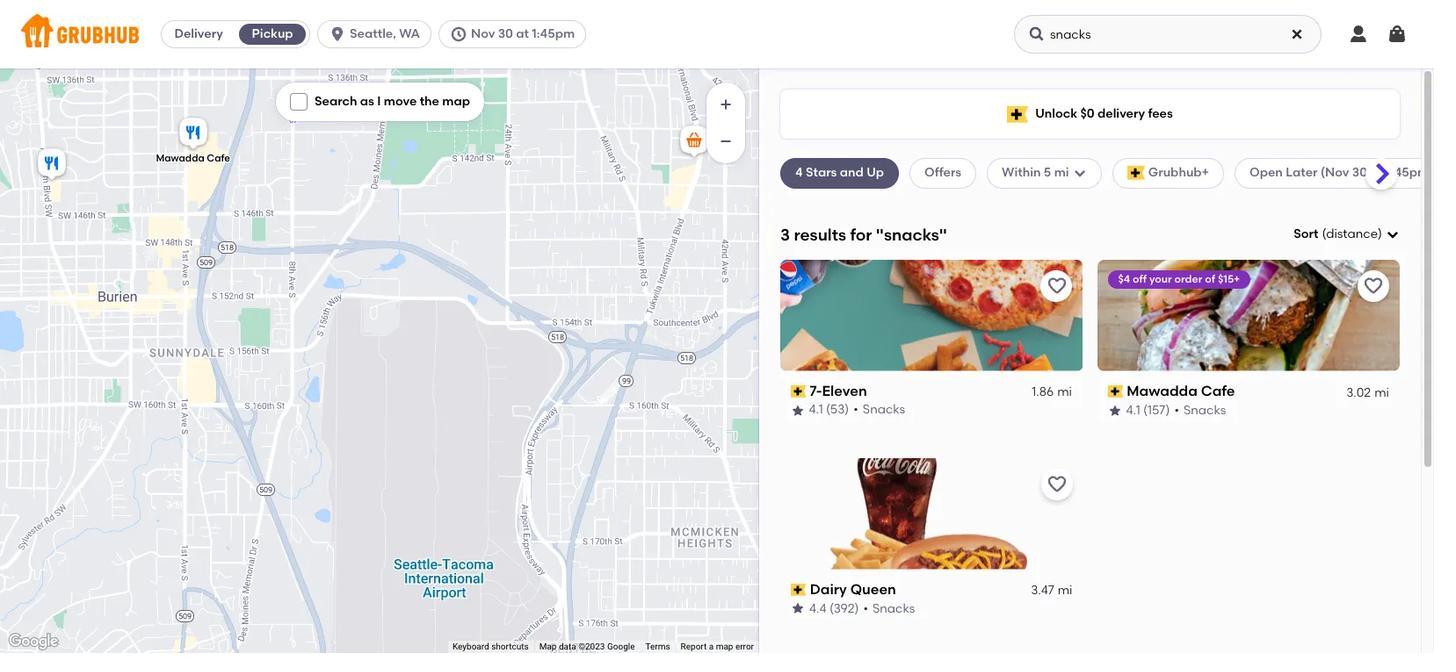 Task type: describe. For each thing, give the bounding box(es) containing it.
mi for mawadda cafe
[[1375, 385, 1389, 400]]

plus icon image
[[717, 96, 735, 113]]

5
[[1044, 165, 1051, 180]]

main navigation navigation
[[0, 0, 1434, 69]]

7-eleven logo image
[[780, 260, 1083, 372]]

dairy queen
[[810, 582, 896, 598]]

later
[[1286, 165, 1318, 180]]

1.86 mi
[[1032, 385, 1073, 400]]

3
[[780, 225, 790, 245]]

(157)
[[1143, 403, 1170, 418]]

minus icon image
[[717, 133, 735, 150]]

nov 30 at 1:45pm button
[[439, 20, 593, 48]]

mi right 5
[[1054, 165, 1069, 180]]

Search for food, convenience, alcohol... search field
[[1014, 15, 1322, 54]]

subscription pass image
[[1108, 386, 1123, 398]]

terms
[[646, 643, 670, 652]]

dairy queen image
[[34, 146, 69, 185]]

4.4
[[809, 601, 827, 616]]

• for cafe
[[1175, 403, 1179, 418]]

snacks for cafe
[[1184, 403, 1226, 418]]

i
[[377, 94, 381, 109]]

1 horizontal spatial 30
[[1352, 165, 1368, 180]]

within
[[1002, 165, 1041, 180]]

1 vertical spatial mawadda cafe
[[1127, 383, 1235, 400]]

off
[[1133, 273, 1147, 285]]

• for queen
[[863, 601, 868, 616]]

7-
[[810, 383, 823, 400]]

open
[[1250, 165, 1283, 180]]

your
[[1150, 273, 1172, 285]]

$15+
[[1218, 273, 1240, 285]]

$0
[[1080, 106, 1095, 121]]

fees
[[1148, 106, 1173, 121]]

star icon image for mawadda cafe
[[1108, 404, 1122, 418]]

none field containing sort
[[1294, 226, 1400, 244]]

(392)
[[830, 601, 859, 616]]

of
[[1205, 273, 1215, 285]]

subscription pass image for dairy queen
[[791, 584, 807, 597]]

7-eleven
[[810, 383, 868, 400]]

move
[[384, 94, 417, 109]]

save this restaurant button for dairy queen
[[1041, 469, 1073, 501]]

3.47
[[1031, 584, 1054, 598]]

snacks for eleven
[[863, 403, 906, 418]]

search as i move the map
[[315, 94, 470, 109]]

google image
[[4, 631, 62, 654]]

4.1 (157)
[[1126, 403, 1170, 418]]

mi for dairy queen
[[1058, 584, 1073, 598]]

delivery
[[1098, 106, 1145, 121]]

7 eleven image
[[677, 123, 712, 162]]

1 horizontal spatial mawadda
[[1127, 383, 1198, 400]]

google
[[607, 643, 635, 652]]

©2023
[[578, 643, 605, 652]]

1 horizontal spatial cafe
[[1201, 383, 1235, 400]]

3.02
[[1347, 385, 1371, 400]]

"snacks"
[[876, 225, 947, 245]]

star icon image for dairy queen
[[791, 602, 805, 616]]

seattle, wa
[[350, 26, 420, 41]]

cafe inside map region
[[207, 153, 230, 164]]

distance
[[1326, 227, 1378, 242]]

a
[[709, 643, 714, 652]]

3.47 mi
[[1031, 584, 1073, 598]]

(nov
[[1321, 165, 1349, 180]]

4
[[795, 165, 803, 180]]

• snacks for queen
[[863, 601, 915, 616]]

error
[[736, 643, 754, 652]]

map region
[[0, 0, 759, 654]]

$4
[[1118, 273, 1130, 285]]

unlock
[[1035, 106, 1078, 121]]

for
[[850, 225, 872, 245]]

stars
[[806, 165, 837, 180]]

star icon image for 7-eleven
[[791, 404, 805, 418]]

snacks for queen
[[873, 601, 915, 616]]

terms link
[[646, 643, 670, 652]]

4.1 (53)
[[809, 403, 850, 418]]

grubhub+
[[1148, 165, 1209, 180]]

wa
[[399, 26, 420, 41]]

keyboard shortcuts button
[[453, 642, 529, 654]]

3.02 mi
[[1347, 385, 1389, 400]]

grubhub plus flag logo image for grubhub+
[[1127, 166, 1145, 181]]

4.4 (392)
[[809, 601, 859, 616]]

grubhub plus flag logo image for unlock $0 delivery fees
[[1007, 106, 1028, 123]]

dairy queen logo image
[[780, 458, 1083, 570]]



Task type: vqa. For each thing, say whether or not it's contained in the screenshot.
Stars
yes



Task type: locate. For each thing, give the bounding box(es) containing it.
4.1 down 7-
[[809, 403, 824, 418]]

report
[[681, 643, 707, 652]]

4.1 for mawadda
[[1126, 403, 1140, 418]]

delivery
[[174, 26, 223, 41]]

save this restaurant image
[[1046, 276, 1067, 297], [1363, 276, 1384, 297]]

0 vertical spatial mawadda cafe
[[156, 153, 230, 164]]

30 inside button
[[498, 26, 513, 41]]

• snacks for eleven
[[854, 403, 906, 418]]

pickup button
[[236, 20, 309, 48]]

map right the
[[442, 94, 470, 109]]

4.1 for 7-
[[809, 403, 824, 418]]

mi right 3.02
[[1375, 385, 1389, 400]]

star icon image left 4.4
[[791, 602, 805, 616]]

svg image
[[1348, 24, 1369, 45], [329, 25, 346, 43], [1028, 25, 1046, 43], [1073, 166, 1087, 181]]

grubhub plus flag logo image left grubhub+
[[1127, 166, 1145, 181]]

(
[[1322, 227, 1326, 242]]

1 horizontal spatial •
[[863, 601, 868, 616]]

shortcuts
[[491, 643, 529, 652]]

1 horizontal spatial map
[[716, 643, 733, 652]]

at
[[516, 26, 529, 41], [1370, 165, 1383, 180]]

within 5 mi
[[1002, 165, 1069, 180]]

delivery button
[[162, 20, 236, 48]]

1 vertical spatial mawadda
[[1127, 383, 1198, 400]]

0 horizontal spatial 30
[[498, 26, 513, 41]]

at inside button
[[516, 26, 529, 41]]

1 horizontal spatial grubhub plus flag logo image
[[1127, 166, 1145, 181]]

search
[[315, 94, 357, 109]]

snacks right (157)
[[1184, 403, 1226, 418]]

4.1
[[809, 403, 824, 418], [1126, 403, 1140, 418]]

pickup
[[252, 26, 293, 41]]

mi
[[1054, 165, 1069, 180], [1058, 385, 1073, 400], [1375, 385, 1389, 400], [1058, 584, 1073, 598]]

svg image inside nov 30 at 1:45pm button
[[450, 25, 468, 43]]

save this restaurant button for 7-eleven
[[1041, 270, 1073, 302]]

1:45pm
[[532, 26, 575, 41]]

mawadda cafe inside map region
[[156, 153, 230, 164]]

2 4.1 from the left
[[1126, 403, 1140, 418]]

mi for 7-eleven
[[1058, 385, 1073, 400]]

0 vertical spatial cafe
[[207, 153, 230, 164]]

subscription pass image left dairy
[[791, 584, 807, 597]]

mi right 1.86
[[1058, 385, 1073, 400]]

0 horizontal spatial grubhub plus flag logo image
[[1007, 106, 1028, 123]]

mawadda cafe image
[[176, 115, 211, 154]]

•
[[854, 403, 859, 418], [1175, 403, 1179, 418], [863, 601, 868, 616]]

1 vertical spatial map
[[716, 643, 733, 652]]

queen
[[850, 582, 896, 598]]

as
[[360, 94, 374, 109]]

(53)
[[827, 403, 850, 418]]

save this restaurant button
[[1041, 270, 1073, 302], [1358, 270, 1389, 302], [1041, 469, 1073, 501]]

0 vertical spatial at
[[516, 26, 529, 41]]

mawadda inside map region
[[156, 153, 205, 164]]

1 horizontal spatial mawadda cafe
[[1127, 383, 1235, 400]]

results
[[794, 225, 846, 245]]

sort ( distance )
[[1294, 227, 1382, 242]]

report a map error link
[[681, 643, 754, 652]]

mawadda
[[156, 153, 205, 164], [1127, 383, 1198, 400]]

map
[[442, 94, 470, 109], [716, 643, 733, 652]]

offers
[[925, 165, 962, 180]]

30
[[498, 26, 513, 41], [1352, 165, 1368, 180]]

• snacks down eleven
[[854, 403, 906, 418]]

• snacks right (157)
[[1175, 403, 1226, 418]]

grubhub plus flag logo image left unlock
[[1007, 106, 1028, 123]]

1 horizontal spatial at
[[1370, 165, 1383, 180]]

0 horizontal spatial map
[[442, 94, 470, 109]]

at left 1:45pm)
[[1370, 165, 1383, 180]]

0 horizontal spatial mawadda
[[156, 153, 205, 164]]

cafe
[[207, 153, 230, 164], [1201, 383, 1235, 400]]

0 vertical spatial subscription pass image
[[791, 386, 807, 398]]

map data ©2023 google
[[539, 643, 635, 652]]

seattle,
[[350, 26, 396, 41]]

report a map error
[[681, 643, 754, 652]]

open later (nov 30 at 1:45pm)
[[1250, 165, 1434, 180]]

0 horizontal spatial •
[[854, 403, 859, 418]]

0 vertical spatial 30
[[498, 26, 513, 41]]

and
[[840, 165, 864, 180]]

keyboard shortcuts
[[453, 643, 529, 652]]

2 subscription pass image from the top
[[791, 584, 807, 597]]

mi right 3.47 on the right
[[1058, 584, 1073, 598]]

snacks
[[863, 403, 906, 418], [1184, 403, 1226, 418], [873, 601, 915, 616]]

nov
[[471, 26, 495, 41]]

unlock $0 delivery fees
[[1035, 106, 1173, 121]]

at left 1:45pm
[[516, 26, 529, 41]]

map right a
[[716, 643, 733, 652]]

2 save this restaurant image from the left
[[1363, 276, 1384, 297]]

0 horizontal spatial at
[[516, 26, 529, 41]]

0 horizontal spatial cafe
[[207, 153, 230, 164]]

the
[[420, 94, 439, 109]]

sort
[[1294, 227, 1319, 242]]

0 vertical spatial grubhub plus flag logo image
[[1007, 106, 1028, 123]]

$4 off your order of $15+
[[1118, 273, 1240, 285]]

0 horizontal spatial 4.1
[[809, 403, 824, 418]]

1 vertical spatial grubhub plus flag logo image
[[1127, 166, 1145, 181]]

0 horizontal spatial mawadda cafe
[[156, 153, 230, 164]]

star icon image
[[791, 404, 805, 418], [1108, 404, 1122, 418], [791, 602, 805, 616]]

4 stars and up
[[795, 165, 884, 180]]

grubhub plus flag logo image
[[1007, 106, 1028, 123], [1127, 166, 1145, 181]]

1 horizontal spatial save this restaurant image
[[1363, 276, 1384, 297]]

1 horizontal spatial 4.1
[[1126, 403, 1140, 418]]

svg image inside seattle, wa button
[[329, 25, 346, 43]]

subscription pass image left 7-
[[791, 386, 807, 398]]

0 horizontal spatial save this restaurant image
[[1046, 276, 1067, 297]]

• snacks for cafe
[[1175, 403, 1226, 418]]

up
[[867, 165, 884, 180]]

1 save this restaurant image from the left
[[1046, 276, 1067, 297]]

save this restaurant image
[[1046, 474, 1067, 495]]

1 vertical spatial cafe
[[1201, 383, 1235, 400]]

svg image
[[1387, 24, 1408, 45], [450, 25, 468, 43], [1290, 27, 1304, 41], [1386, 228, 1400, 242]]

• right (53) at the right of the page
[[854, 403, 859, 418]]

data
[[559, 643, 576, 652]]

eleven
[[823, 383, 868, 400]]

30 right nov
[[498, 26, 513, 41]]

1 vertical spatial 30
[[1352, 165, 1368, 180]]

• down queen
[[863, 601, 868, 616]]

1:45pm)
[[1386, 165, 1434, 180]]

keyboard
[[453, 643, 489, 652]]

1.86
[[1032, 385, 1054, 400]]

1 4.1 from the left
[[809, 403, 824, 418]]

dairy
[[810, 582, 847, 598]]

3 results for "snacks"
[[780, 225, 947, 245]]

• snacks down queen
[[863, 601, 915, 616]]

snacks down eleven
[[863, 403, 906, 418]]

1 vertical spatial subscription pass image
[[791, 584, 807, 597]]

mawadda cafe
[[156, 153, 230, 164], [1127, 383, 1235, 400]]

star icon image down subscription pass image on the bottom of page
[[1108, 404, 1122, 418]]

star icon image left 4.1 (53)
[[791, 404, 805, 418]]

subscription pass image
[[791, 386, 807, 398], [791, 584, 807, 597]]

2 horizontal spatial •
[[1175, 403, 1179, 418]]

subscription pass image for 7-eleven
[[791, 386, 807, 398]]

save this restaurant image down )
[[1363, 276, 1384, 297]]

seattle, wa button
[[317, 20, 439, 48]]

• snacks
[[854, 403, 906, 418], [1175, 403, 1226, 418], [863, 601, 915, 616]]

snacks down queen
[[873, 601, 915, 616]]

• right (157)
[[1175, 403, 1179, 418]]

4.1 left (157)
[[1126, 403, 1140, 418]]

order
[[1175, 273, 1203, 285]]

• for eleven
[[854, 403, 859, 418]]

map
[[539, 643, 557, 652]]

0 vertical spatial mawadda
[[156, 153, 205, 164]]

0 vertical spatial map
[[442, 94, 470, 109]]

nov 30 at 1:45pm
[[471, 26, 575, 41]]

30 right (nov
[[1352, 165, 1368, 180]]

mawadda cafe logo image
[[1097, 260, 1400, 372]]

None field
[[1294, 226, 1400, 244]]

1 vertical spatial at
[[1370, 165, 1383, 180]]

1 subscription pass image from the top
[[791, 386, 807, 398]]

)
[[1378, 227, 1382, 242]]

save this restaurant image left $4
[[1046, 276, 1067, 297]]



